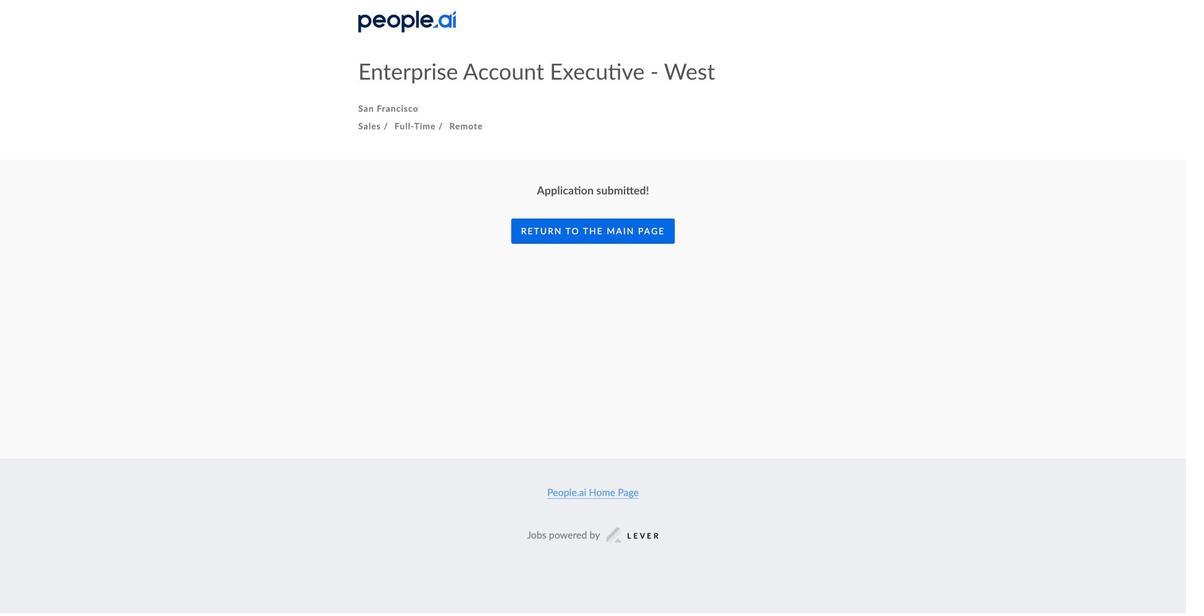 Task type: describe. For each thing, give the bounding box(es) containing it.
people.ai logo image
[[358, 11, 456, 32]]



Task type: vqa. For each thing, say whether or not it's contained in the screenshot.
paperclip image
no



Task type: locate. For each thing, give the bounding box(es) containing it.
lever logo image
[[606, 528, 659, 543]]



